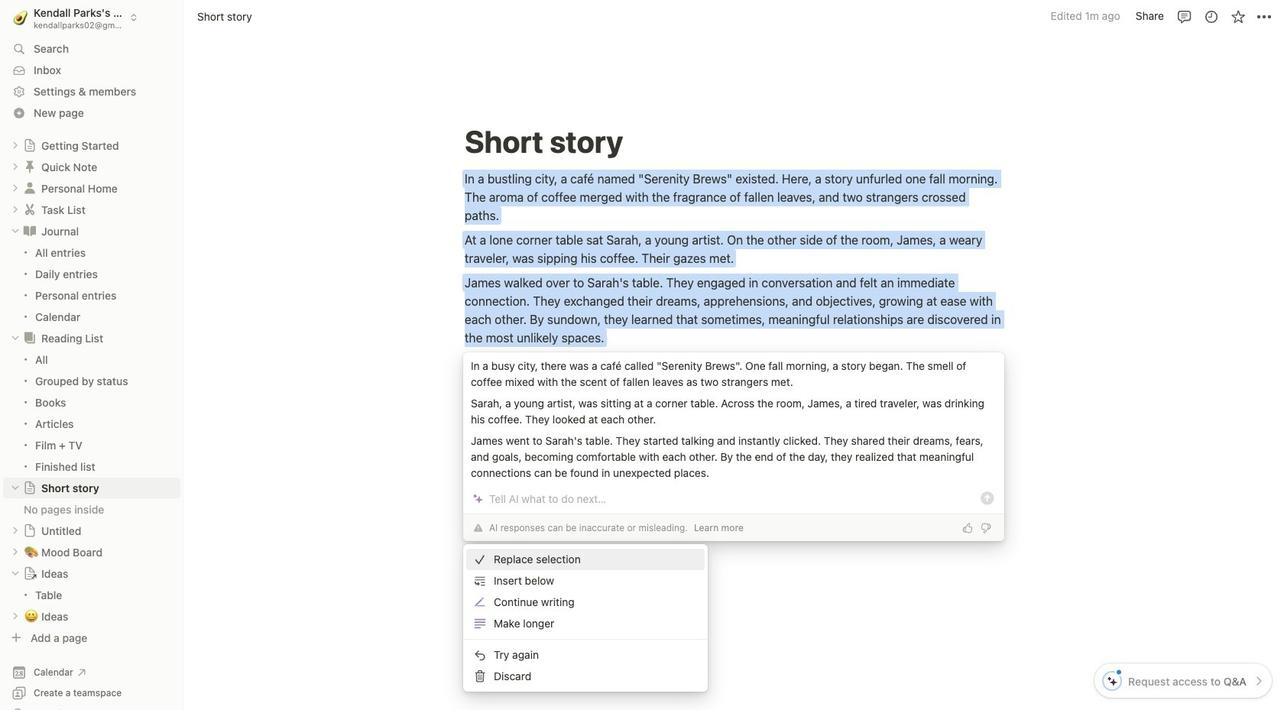 Task type: locate. For each thing, give the bounding box(es) containing it.
1 vertical spatial open image
[[11, 205, 20, 214]]

comments image
[[1177, 9, 1192, 24]]

0 vertical spatial open image
[[11, 184, 20, 193]]

4 open image from the top
[[11, 548, 20, 557]]

updates image
[[1204, 9, 1219, 24]]

group
[[0, 242, 184, 327], [0, 349, 184, 477]]

open image
[[11, 141, 20, 150], [11, 162, 20, 171], [11, 526, 20, 535], [11, 548, 20, 557], [11, 612, 20, 621]]

change page icon image
[[23, 139, 37, 152], [22, 159, 37, 175], [22, 181, 37, 196], [22, 202, 37, 217], [22, 223, 37, 239], [22, 331, 37, 346], [23, 481, 37, 495], [23, 524, 37, 538], [23, 567, 37, 581]]

2 open image from the top
[[11, 162, 20, 171]]

favorite image
[[1231, 9, 1246, 24]]

2 open image from the top
[[11, 205, 20, 214]]

1 open image from the top
[[11, 184, 20, 193]]

group for 3rd 'close' 'image' from the bottom of the page
[[0, 349, 184, 477]]

0 vertical spatial group
[[0, 242, 184, 327]]

menu
[[463, 544, 708, 692]]

2 group from the top
[[0, 349, 184, 477]]

🥑 image
[[13, 8, 28, 27]]

5 open image from the top
[[11, 612, 20, 621]]

1 close image from the top
[[11, 227, 20, 236]]

close image
[[11, 227, 20, 236], [11, 334, 20, 343], [11, 483, 20, 493], [11, 569, 20, 578]]

3 close image from the top
[[11, 483, 20, 493]]

1 vertical spatial group
[[0, 349, 184, 477]]

open image
[[11, 184, 20, 193], [11, 205, 20, 214]]

1 group from the top
[[0, 242, 184, 327]]

submit negative feedback image
[[981, 523, 992, 533]]



Task type: describe. For each thing, give the bounding box(es) containing it.
submit positive feedback image
[[963, 523, 973, 533]]

4 close image from the top
[[11, 569, 20, 578]]

😀 image
[[24, 607, 38, 625]]

2 close image from the top
[[11, 334, 20, 343]]

3 open image from the top
[[11, 526, 20, 535]]

1 open image from the top
[[11, 141, 20, 150]]

group for 1st 'close' 'image' from the top
[[0, 242, 184, 327]]

Tell AI what to do next… text field
[[489, 491, 974, 507]]

🎨 image
[[24, 543, 38, 561]]

send to ai image
[[980, 491, 996, 506]]



Task type: vqa. For each thing, say whether or not it's contained in the screenshot.
the T icon
no



